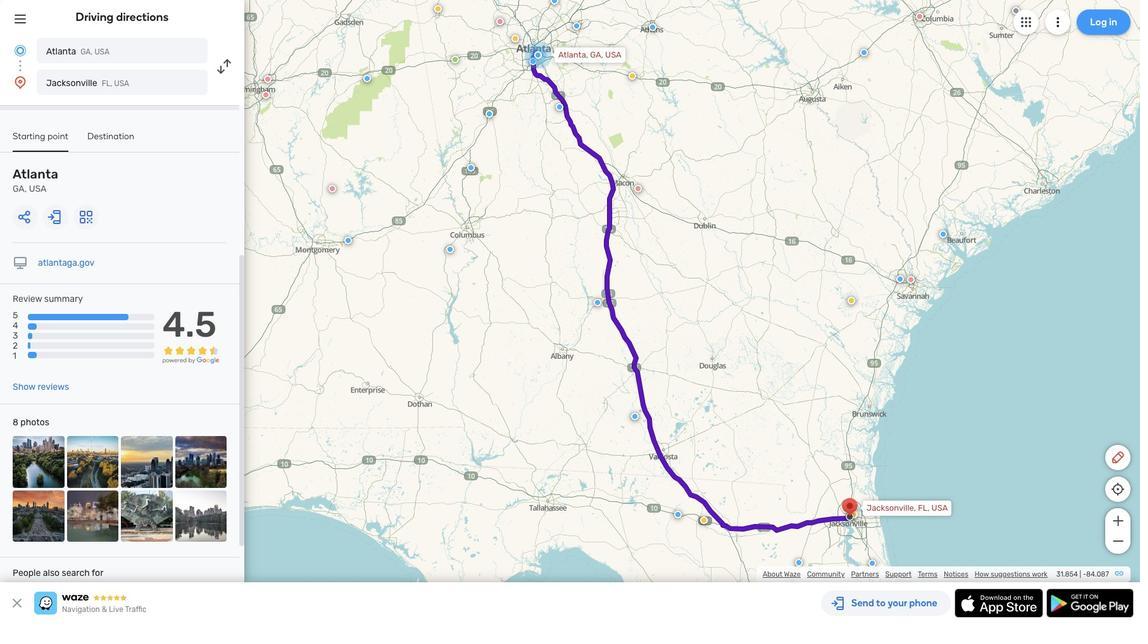 Task type: describe. For each thing, give the bounding box(es) containing it.
image 2 of atlanta, atlanta image
[[67, 436, 118, 488]]

traffic
[[125, 605, 146, 614]]

for
[[92, 568, 103, 579]]

jacksonville, fl, usa
[[867, 503, 948, 513]]

0 vertical spatial road closed image
[[496, 18, 504, 25]]

&
[[102, 605, 107, 614]]

photos
[[20, 417, 49, 428]]

31.854 | -84.087
[[1056, 570, 1109, 579]]

fl, for jacksonville
[[102, 79, 112, 88]]

terms link
[[918, 570, 938, 579]]

navigation & live traffic
[[62, 605, 146, 614]]

|
[[1080, 570, 1081, 579]]

usa right jacksonville,
[[932, 503, 948, 513]]

1
[[13, 351, 16, 362]]

community link
[[807, 570, 845, 579]]

review summary
[[13, 294, 83, 305]]

usa down starting point button
[[29, 184, 46, 194]]

jacksonville,
[[867, 503, 916, 513]]

live
[[109, 605, 123, 614]]

5 4 3 2 1
[[13, 310, 18, 362]]

0 vertical spatial hazard image
[[434, 5, 442, 13]]

1 vertical spatial hazard image
[[848, 297, 855, 305]]

computer image
[[13, 256, 28, 271]]

atlanta,
[[558, 50, 588, 60]]

current location image
[[13, 43, 28, 58]]

directions
[[116, 10, 169, 24]]

image 4 of atlanta, atlanta image
[[175, 436, 227, 488]]

partners link
[[851, 570, 879, 579]]

84.087
[[1086, 570, 1109, 579]]

destination
[[87, 131, 134, 142]]

waze
[[784, 570, 801, 579]]

image 7 of atlanta, atlanta image
[[121, 490, 173, 542]]

zoom in image
[[1110, 513, 1126, 529]]

4.5
[[162, 304, 217, 346]]

atlantaga.gov
[[38, 258, 94, 268]]

reviews
[[38, 382, 69, 393]]

work
[[1032, 570, 1048, 579]]

zoom out image
[[1110, 534, 1126, 549]]

0 vertical spatial atlanta
[[46, 46, 76, 57]]

atlantaga.gov link
[[38, 258, 94, 268]]

2 vertical spatial hazard image
[[700, 517, 708, 524]]

0 horizontal spatial ga,
[[13, 184, 27, 194]]

31.854
[[1056, 570, 1078, 579]]

3
[[13, 331, 18, 341]]

notices
[[944, 570, 969, 579]]

usa right atlanta,
[[605, 50, 622, 60]]

show
[[13, 382, 35, 393]]



Task type: locate. For each thing, give the bounding box(es) containing it.
hazard image
[[434, 5, 442, 13], [848, 297, 855, 305]]

show reviews
[[13, 382, 69, 393]]

fl, inside 'jacksonville fl, usa'
[[102, 79, 112, 88]]

0 vertical spatial fl,
[[102, 79, 112, 88]]

atlanta ga, usa down starting point button
[[13, 167, 58, 194]]

usa
[[94, 47, 110, 56], [605, 50, 622, 60], [114, 79, 129, 88], [29, 184, 46, 194], [932, 503, 948, 513]]

image 3 of atlanta, atlanta image
[[121, 436, 173, 488]]

-
[[1083, 570, 1086, 579]]

atlanta up the jacksonville on the top left of the page
[[46, 46, 76, 57]]

image 1 of atlanta, atlanta image
[[13, 436, 64, 488]]

police image
[[551, 0, 558, 4], [573, 22, 581, 30], [860, 49, 868, 56], [529, 58, 537, 65], [556, 103, 563, 111], [486, 110, 493, 118], [940, 230, 947, 238], [896, 275, 904, 283], [631, 413, 639, 420], [674, 511, 682, 519], [795, 559, 803, 567]]

fl, right jacksonville,
[[918, 503, 930, 513]]

atlanta down starting point button
[[13, 167, 58, 182]]

0 horizontal spatial fl,
[[102, 79, 112, 88]]

1 horizontal spatial road closed image
[[907, 276, 915, 284]]

jacksonville
[[46, 78, 97, 89]]

navigation
[[62, 605, 100, 614]]

about waze community partners support terms notices how suggestions work
[[763, 570, 1048, 579]]

1 vertical spatial road closed image
[[907, 276, 915, 284]]

hazard image
[[512, 35, 519, 42], [629, 72, 636, 80], [700, 517, 708, 524]]

8
[[13, 417, 18, 428]]

image 8 of atlanta, atlanta image
[[175, 490, 227, 542]]

ga, up 'jacksonville fl, usa'
[[81, 47, 93, 56]]

ga, down starting point button
[[13, 184, 27, 194]]

usa up 'jacksonville fl, usa'
[[94, 47, 110, 56]]

image 5 of atlanta, atlanta image
[[13, 490, 64, 542]]

atlanta, ga, usa
[[558, 50, 622, 60]]

driving directions
[[76, 10, 169, 24]]

atlanta
[[46, 46, 76, 57], [13, 167, 58, 182]]

driving
[[76, 10, 114, 24]]

0 vertical spatial atlanta ga, usa
[[46, 46, 110, 57]]

usa inside 'jacksonville fl, usa'
[[114, 79, 129, 88]]

fl,
[[102, 79, 112, 88], [918, 503, 930, 513]]

atlanta ga, usa up the jacksonville on the top left of the page
[[46, 46, 110, 57]]

starting
[[13, 131, 45, 142]]

jacksonville fl, usa
[[46, 78, 129, 89]]

summary
[[44, 294, 83, 305]]

search
[[62, 568, 90, 579]]

ga,
[[81, 47, 93, 56], [590, 50, 603, 60], [13, 184, 27, 194]]

starting point button
[[13, 131, 68, 152]]

2 horizontal spatial hazard image
[[700, 517, 708, 524]]

terms
[[918, 570, 938, 579]]

starting point
[[13, 131, 68, 142]]

x image
[[9, 596, 25, 611]]

ga, right atlanta,
[[590, 50, 603, 60]]

chit chat image
[[451, 56, 459, 63]]

suggestions
[[991, 570, 1031, 579]]

fl, right the jacksonville on the top left of the page
[[102, 79, 112, 88]]

1 horizontal spatial hazard image
[[848, 297, 855, 305]]

0 horizontal spatial road closed image
[[496, 18, 504, 25]]

review
[[13, 294, 42, 305]]

4
[[13, 320, 18, 331]]

0 horizontal spatial hazard image
[[512, 35, 519, 42]]

partners
[[851, 570, 879, 579]]

community
[[807, 570, 845, 579]]

2
[[13, 341, 18, 352]]

0 horizontal spatial hazard image
[[434, 5, 442, 13]]

1 vertical spatial atlanta
[[13, 167, 58, 182]]

point
[[48, 131, 68, 142]]

also
[[43, 568, 60, 579]]

1 horizontal spatial hazard image
[[629, 72, 636, 80]]

destination button
[[87, 131, 134, 151]]

8 photos
[[13, 417, 49, 428]]

about waze link
[[763, 570, 801, 579]]

notices link
[[944, 570, 969, 579]]

support
[[885, 570, 912, 579]]

1 vertical spatial hazard image
[[629, 72, 636, 80]]

0 vertical spatial hazard image
[[512, 35, 519, 42]]

1 horizontal spatial ga,
[[81, 47, 93, 56]]

5
[[13, 310, 18, 321]]

fl, for jacksonville,
[[918, 503, 930, 513]]

2 horizontal spatial ga,
[[590, 50, 603, 60]]

pencil image
[[1110, 450, 1126, 465]]

people
[[13, 568, 41, 579]]

people also search for
[[13, 568, 103, 579]]

support link
[[885, 570, 912, 579]]

road closed image
[[496, 18, 504, 25], [907, 276, 915, 284]]

how
[[975, 570, 989, 579]]

road closed image
[[916, 13, 924, 20], [264, 75, 272, 83], [262, 91, 270, 99], [329, 185, 336, 192], [634, 185, 642, 192]]

location image
[[13, 75, 28, 90]]

link image
[[1114, 569, 1124, 579]]

image 6 of atlanta, atlanta image
[[67, 490, 118, 542]]

1 horizontal spatial fl,
[[918, 503, 930, 513]]

1 vertical spatial atlanta ga, usa
[[13, 167, 58, 194]]

atlanta ga, usa
[[46, 46, 110, 57], [13, 167, 58, 194]]

how suggestions work link
[[975, 570, 1048, 579]]

1 vertical spatial fl,
[[918, 503, 930, 513]]

police image
[[649, 23, 657, 31], [363, 75, 371, 82], [467, 164, 475, 172], [344, 237, 352, 244], [446, 246, 454, 253], [594, 299, 601, 306], [869, 560, 876, 567]]

about
[[763, 570, 783, 579]]

usa right the jacksonville on the top left of the page
[[114, 79, 129, 88]]



Task type: vqa. For each thing, say whether or not it's contained in the screenshot.
Partners link
yes



